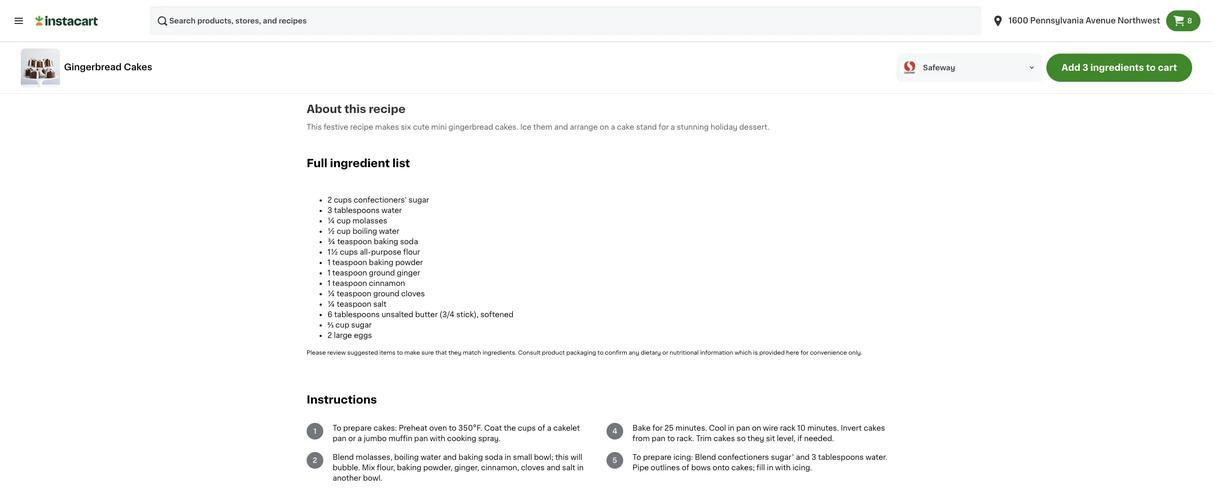Task type: locate. For each thing, give the bounding box(es) containing it.
blend up bows
[[695, 454, 716, 461]]

0 horizontal spatial blend
[[333, 454, 354, 461]]

0 vertical spatial of
[[538, 424, 546, 432]]

minutes. up needed.
[[808, 424, 839, 432]]

⅔
[[613, 6, 619, 13], [328, 321, 334, 329]]

cakes right the invert
[[864, 424, 886, 432]]

salt
[[456, 6, 469, 13], [373, 300, 387, 308], [562, 464, 576, 471]]

0 vertical spatial ground
[[369, 269, 395, 276]]

0 vertical spatial unsalted
[[566, 6, 599, 13]]

and
[[555, 123, 568, 131], [443, 454, 457, 461], [796, 454, 810, 461], [547, 464, 561, 471]]

1 vertical spatial boiling
[[394, 454, 419, 461]]

sugar up premium
[[637, 6, 658, 13]]

recipe up "makes" at the top left of the page
[[369, 103, 406, 114]]

water down confectioners'
[[382, 207, 402, 214]]

1 teaspoon cinnamon mccormick® ground cinnamon $4.69
[[307, 6, 386, 45]]

1600 pennsylvania avenue northwest button
[[992, 6, 1161, 35]]

to inside to prepare icing: blend confectioners sugar' and 3 tablespoons water. pipe outlines of bows onto cakes; fill in with icing.
[[633, 454, 642, 461]]

water up purpose
[[379, 227, 400, 235]]

1 vertical spatial soda
[[485, 454, 503, 461]]

recipe down about this recipe
[[350, 123, 373, 131]]

2 for 2 cups confectioners' sugar 3 tablespoons water ¼ cup molasses ½ cup boiling water ¾ teaspoon baking soda 1½ cups all-purpose flour 1 teaspoon baking powder 1 teaspoon ground ginger 1 teaspoon cinnamon ¼ teaspoon ground cloves ¼ teaspoon salt 6 tablespoons unsalted butter (3/4 stick), softened ⅔ cup sugar 2 large eggs
[[328, 196, 332, 204]]

0 vertical spatial to
[[333, 424, 341, 432]]

26
[[484, 17, 493, 24]]

1 vertical spatial with
[[776, 464, 791, 471]]

they right that at bottom
[[449, 350, 462, 356]]

add
[[1062, 64, 1081, 72]]

0 horizontal spatial 6
[[328, 311, 333, 318]]

0 horizontal spatial with
[[430, 435, 445, 442]]

soda up cinnamon,
[[485, 454, 503, 461]]

for right "stand"
[[659, 123, 669, 131]]

1 vertical spatial cinnamon
[[369, 280, 405, 287]]

0 horizontal spatial (3/4
[[440, 311, 455, 318]]

cups right 1½ at the bottom left of page
[[340, 248, 358, 256]]

sugar'
[[771, 454, 794, 461]]

0 vertical spatial boiling
[[353, 227, 377, 235]]

2 vertical spatial 3
[[812, 454, 817, 461]]

or right dietary
[[663, 350, 669, 356]]

northwest
[[1118, 17, 1161, 24]]

1 vertical spatial salt
[[373, 300, 387, 308]]

1600 pennsylvania avenue northwest button
[[986, 6, 1167, 35]]

a left stunning
[[671, 123, 675, 131]]

bowl.
[[363, 474, 382, 482]]

3 right add
[[1083, 64, 1089, 72]]

⅔ up domino
[[613, 6, 619, 13]]

0 horizontal spatial of
[[538, 424, 546, 432]]

ground
[[369, 269, 395, 276], [373, 290, 400, 297]]

they right so
[[748, 435, 765, 442]]

salt down the will
[[562, 464, 576, 471]]

3 up icing.
[[812, 454, 817, 461]]

1 horizontal spatial cakes
[[864, 424, 886, 432]]

0 horizontal spatial 3
[[328, 207, 332, 214]]

cups inside to prepare cakes: preheat oven to 350°f. coat the cups of a cakelet pan or a jumbo muffin pan with cooking spray.
[[518, 424, 536, 432]]

0 vertical spatial butter
[[511, 17, 534, 24]]

0 horizontal spatial on
[[600, 123, 609, 131]]

on
[[600, 123, 609, 131], [752, 424, 762, 432]]

butter inside 6 tablespoons unsalted butter (3/4 stick), softened lucerne butter, unsalted
[[511, 17, 534, 24]]

0 vertical spatial stick),
[[553, 17, 577, 24]]

cloves
[[401, 290, 425, 297], [521, 464, 545, 471]]

0 vertical spatial on
[[600, 123, 609, 131]]

0 vertical spatial prepare
[[343, 424, 372, 432]]

premium
[[644, 17, 677, 24]]

six
[[401, 123, 411, 131]]

salt,
[[466, 17, 482, 24]]

and right them
[[555, 123, 568, 131]]

on right arrange
[[600, 123, 609, 131]]

1 vertical spatial unsalted
[[382, 311, 413, 318]]

blend inside blend molasses, boiling water and baking soda in small bowl; this will bubble. mix flour, baking powder, ginger, cinnamon, cloves and salt in another bowl.
[[333, 454, 354, 461]]

salt up 'items'
[[373, 300, 387, 308]]

8 button
[[1167, 10, 1201, 31]]

⅔ up review
[[328, 321, 334, 329]]

350°f.
[[459, 424, 483, 432]]

prepare
[[343, 424, 372, 432], [643, 454, 672, 461]]

mccormick®
[[307, 17, 354, 24]]

2
[[328, 196, 332, 204], [328, 332, 332, 339], [313, 457, 317, 464]]

1 horizontal spatial 6
[[511, 6, 516, 13]]

safeway
[[924, 64, 956, 71]]

tablespoons up 'molasses'
[[334, 207, 380, 214]]

cup up domino
[[621, 6, 635, 13]]

0 vertical spatial cinnamon
[[349, 6, 386, 13]]

prepare for icing:
[[643, 454, 672, 461]]

0 vertical spatial or
[[663, 350, 669, 356]]

1 vertical spatial on
[[752, 424, 762, 432]]

2 horizontal spatial 3
[[1083, 64, 1089, 72]]

full ingredient list
[[307, 158, 410, 169]]

eggs
[[354, 332, 372, 339]]

soda inside blend molasses, boiling water and baking soda in small bowl; this will bubble. mix flour, baking powder, ginger, cinnamon, cloves and salt in another bowl.
[[485, 454, 503, 461]]

match
[[463, 350, 481, 356]]

dessert.
[[740, 123, 770, 131]]

instacart logo image
[[35, 15, 98, 27]]

1 horizontal spatial on
[[752, 424, 762, 432]]

cloves down small
[[521, 464, 545, 471]]

purpose
[[371, 248, 402, 256]]

mix
[[362, 464, 375, 471]]

1 vertical spatial softened
[[481, 311, 514, 318]]

sugar
[[637, 6, 658, 13], [409, 196, 429, 204], [351, 321, 372, 329]]

this inside blend molasses, boiling water and baking soda in small bowl; this will bubble. mix flour, baking powder, ginger, cinnamon, cloves and salt in another bowl.
[[555, 454, 569, 461]]

about
[[307, 103, 342, 114]]

cute
[[413, 123, 430, 131]]

molasses
[[353, 217, 387, 224]]

1 vertical spatial ground
[[373, 290, 400, 297]]

to inside to prepare cakes: preheat oven to 350°f. coat the cups of a cakelet pan or a jumbo muffin pan with cooking spray.
[[333, 424, 341, 432]]

teaspoon inside the 1 teaspoon cinnamon mccormick® ground cinnamon $4.69
[[312, 6, 347, 13]]

0 vertical spatial cakes
[[864, 424, 886, 432]]

for inside the "bake for 25 minutes. cool in pan on wire rack 10 minutes. invert cakes from pan to rack. trim cakes so they sit level, if needed."
[[653, 424, 663, 432]]

1 vertical spatial they
[[748, 435, 765, 442]]

water up powder,
[[421, 454, 441, 461]]

fill
[[757, 464, 765, 471]]

tablespoons
[[518, 6, 565, 13], [334, 207, 380, 214], [334, 311, 380, 318], [819, 454, 864, 461]]

1 horizontal spatial with
[[776, 464, 791, 471]]

blend inside to prepare icing: blend confectioners sugar' and 3 tablespoons water. pipe outlines of bows onto cakes; fill in with icing.
[[695, 454, 716, 461]]

0 horizontal spatial minutes.
[[676, 424, 707, 432]]

cakes;
[[732, 464, 755, 471]]

of
[[538, 424, 546, 432], [682, 464, 690, 471]]

1 horizontal spatial butter
[[511, 17, 534, 24]]

in right cool
[[728, 424, 735, 432]]

prepare inside to prepare icing: blend confectioners sugar' and 3 tablespoons water. pipe outlines of bows onto cakes; fill in with icing.
[[643, 454, 672, 461]]

to up the cooking
[[449, 424, 457, 432]]

1 horizontal spatial prepare
[[643, 454, 672, 461]]

invert
[[841, 424, 862, 432]]

3 inside 2 cups confectioners' sugar 3 tablespoons water ¼ cup molasses ½ cup boiling water ¾ teaspoon baking soda 1½ cups all-purpose flour 1 teaspoon baking powder 1 teaspoon ground ginger 1 teaspoon cinnamon ¼ teaspoon ground cloves ¼ teaspoon salt 6 tablespoons unsalted butter (3/4 stick), softened ⅔ cup sugar 2 large eggs
[[328, 207, 332, 214]]

unsalted up 'items'
[[382, 311, 413, 318]]

teaspoon inside ¼ teaspoon salt morton iodized salt, 26 ounce $2.69
[[418, 6, 454, 13]]

2 vertical spatial salt
[[562, 464, 576, 471]]

1 vertical spatial to
[[633, 454, 642, 461]]

1 vertical spatial this
[[555, 454, 569, 461]]

tablespoons inside to prepare icing: blend confectioners sugar' and 3 tablespoons water. pipe outlines of bows onto cakes; fill in with icing.
[[819, 454, 864, 461]]

boiling down the muffin
[[394, 454, 419, 461]]

cinnamon inside 2 cups confectioners' sugar 3 tablespoons water ¼ cup molasses ½ cup boiling water ¾ teaspoon baking soda 1½ cups all-purpose flour 1 teaspoon baking powder 1 teaspoon ground ginger 1 teaspoon cinnamon ¼ teaspoon ground cloves ¼ teaspoon salt 6 tablespoons unsalted butter (3/4 stick), softened ⅔ cup sugar 2 large eggs
[[369, 280, 405, 287]]

cup inside ⅔ cup sugar domino premium pure cane granulated sugar $4.99
[[621, 6, 635, 13]]

1 vertical spatial recipe
[[350, 123, 373, 131]]

that
[[436, 350, 447, 356]]

⅔ inside 2 cups confectioners' sugar 3 tablespoons water ¼ cup molasses ½ cup boiling water ¾ teaspoon baking soda 1½ cups all-purpose flour 1 teaspoon baking powder 1 teaspoon ground ginger 1 teaspoon cinnamon ¼ teaspoon ground cloves ¼ teaspoon salt 6 tablespoons unsalted butter (3/4 stick), softened ⅔ cup sugar 2 large eggs
[[328, 321, 334, 329]]

1 horizontal spatial to
[[633, 454, 642, 461]]

if
[[798, 435, 803, 442]]

1 vertical spatial cloves
[[521, 464, 545, 471]]

0 vertical spatial recipe
[[369, 103, 406, 114]]

1 horizontal spatial minutes.
[[808, 424, 839, 432]]

to prepare icing: blend confectioners sugar' and 3 tablespoons water. pipe outlines of bows onto cakes; fill in with icing.
[[633, 454, 888, 471]]

3 up ½
[[328, 207, 332, 214]]

1 horizontal spatial cloves
[[521, 464, 545, 471]]

0 vertical spatial salt
[[456, 6, 469, 13]]

baking down purpose
[[369, 259, 394, 266]]

blend up bubble.
[[333, 454, 354, 461]]

convenience
[[810, 350, 847, 356]]

2 vertical spatial sugar
[[351, 321, 372, 329]]

2 up ½
[[328, 196, 332, 204]]

with inside to prepare icing: blend confectioners sugar' and 3 tablespoons water. pipe outlines of bows onto cakes; fill in with icing.
[[776, 464, 791, 471]]

1 vertical spatial 3
[[328, 207, 332, 214]]

muffin
[[389, 435, 413, 442]]

this festive recipe makes six cute mini gingerbread cakes. ice them and arrange on a cake stand for a stunning holiday dessert.
[[307, 123, 770, 131]]

cups up ½
[[334, 196, 352, 204]]

prepare up jumbo
[[343, 424, 372, 432]]

for right here
[[801, 350, 809, 356]]

and inside to prepare icing: blend confectioners sugar' and 3 tablespoons water. pipe outlines of bows onto cakes; fill in with icing.
[[796, 454, 810, 461]]

butter,
[[543, 37, 567, 45]]

prepare inside to prepare cakes: preheat oven to 350°f. coat the cups of a cakelet pan or a jumbo muffin pan with cooking spray.
[[343, 424, 372, 432]]

½
[[328, 227, 335, 235]]

tablespoons up butter,
[[518, 6, 565, 13]]

cakes down cool
[[714, 435, 735, 442]]

1 vertical spatial prepare
[[643, 454, 672, 461]]

1 horizontal spatial (3/4
[[536, 17, 552, 24]]

25
[[665, 424, 674, 432]]

or
[[663, 350, 669, 356], [348, 435, 356, 442]]

this up festive
[[345, 103, 366, 114]]

butter
[[511, 17, 534, 24], [415, 311, 438, 318]]

0 horizontal spatial ⅔
[[328, 321, 334, 329]]

or inside to prepare cakes: preheat oven to 350°f. coat the cups of a cakelet pan or a jumbo muffin pan with cooking spray.
[[348, 435, 356, 442]]

teaspoon
[[312, 6, 347, 13], [418, 6, 454, 13], [337, 238, 372, 245], [333, 259, 367, 266], [333, 269, 367, 276], [333, 280, 367, 287], [337, 290, 372, 297], [337, 300, 372, 308]]

1 vertical spatial 6
[[328, 311, 333, 318]]

or left jumbo
[[348, 435, 356, 442]]

on left wire
[[752, 424, 762, 432]]

0 horizontal spatial to
[[333, 424, 341, 432]]

please review suggested items to make sure that they match ingredients. consult product packaging to confirm any dietary or nutritional information which is provided here for convenience only.
[[307, 350, 863, 356]]

boiling inside 2 cups confectioners' sugar 3 tablespoons water ¼ cup molasses ½ cup boiling water ¾ teaspoon baking soda 1½ cups all-purpose flour 1 teaspoon baking powder 1 teaspoon ground ginger 1 teaspoon cinnamon ¼ teaspoon ground cloves ¼ teaspoon salt 6 tablespoons unsalted butter (3/4 stick), softened ⅔ cup sugar 2 large eggs
[[353, 227, 377, 235]]

to
[[1147, 64, 1156, 72], [397, 350, 403, 356], [598, 350, 604, 356], [449, 424, 457, 432], [668, 435, 675, 442]]

2 vertical spatial cups
[[518, 424, 536, 432]]

softened inside 6 tablespoons unsalted butter (3/4 stick), softened lucerne butter, unsalted
[[511, 27, 545, 34]]

¼ up morton
[[409, 6, 416, 13]]

stick), up match on the left bottom of page
[[457, 311, 479, 318]]

0 horizontal spatial prepare
[[343, 424, 372, 432]]

and up icing.
[[796, 454, 810, 461]]

please
[[307, 350, 326, 356]]

ground down ginger
[[373, 290, 400, 297]]

add 3 ingredients to cart button
[[1047, 54, 1193, 82]]

0 vertical spatial cloves
[[401, 290, 425, 297]]

1 horizontal spatial soda
[[485, 454, 503, 461]]

rack.
[[677, 435, 695, 442]]

1 vertical spatial stick),
[[457, 311, 479, 318]]

1 horizontal spatial unsalted
[[566, 6, 599, 13]]

0 vertical spatial softened
[[511, 27, 545, 34]]

2 horizontal spatial sugar
[[637, 6, 658, 13]]

will
[[571, 454, 583, 461]]

1 vertical spatial butter
[[415, 311, 438, 318]]

1 vertical spatial of
[[682, 464, 690, 471]]

(3/4 inside 6 tablespoons unsalted butter (3/4 stick), softened lucerne butter, unsalted
[[536, 17, 552, 24]]

to for to prepare cakes: preheat oven to 350°f. coat the cups of a cakelet pan or a jumbo muffin pan with cooking spray.
[[333, 424, 341, 432]]

2 left large
[[328, 332, 332, 339]]

blend molasses, boiling water and baking soda in small bowl; this will bubble. mix flour, baking powder, ginger, cinnamon, cloves and salt in another bowl.
[[333, 454, 584, 482]]

recipe for this
[[369, 103, 406, 114]]

to down 25
[[668, 435, 675, 442]]

ground down purpose
[[369, 269, 395, 276]]

1 horizontal spatial 3
[[812, 454, 817, 461]]

with inside to prepare cakes: preheat oven to 350°f. coat the cups of a cakelet pan or a jumbo muffin pan with cooking spray.
[[430, 435, 445, 442]]

flour,
[[377, 464, 395, 471]]

0 horizontal spatial unsalted
[[382, 311, 413, 318]]

butter up the sure
[[415, 311, 438, 318]]

a left cakelet
[[547, 424, 552, 432]]

0 horizontal spatial stick),
[[457, 311, 479, 318]]

with down sugar'
[[776, 464, 791, 471]]

2 left bubble.
[[313, 457, 317, 464]]

2 minutes. from the left
[[808, 424, 839, 432]]

1 horizontal spatial this
[[555, 454, 569, 461]]

softened up lucerne
[[511, 27, 545, 34]]

cup left 'molasses'
[[337, 217, 351, 224]]

soda up flour
[[400, 238, 418, 245]]

pan
[[737, 424, 750, 432], [333, 435, 347, 442], [414, 435, 428, 442], [652, 435, 666, 442]]

bake
[[633, 424, 651, 432]]

to left cart
[[1147, 64, 1156, 72]]

unsalted up butter,
[[566, 6, 599, 13]]

information
[[701, 350, 734, 356]]

(3/4 up that at bottom
[[440, 311, 455, 318]]

1 horizontal spatial stick),
[[553, 17, 577, 24]]

0 vertical spatial for
[[659, 123, 669, 131]]

of down icing:
[[682, 464, 690, 471]]

6 up review
[[328, 311, 333, 318]]

to left make
[[397, 350, 403, 356]]

softened inside 2 cups confectioners' sugar 3 tablespoons water ¼ cup molasses ½ cup boiling water ¾ teaspoon baking soda 1½ cups all-purpose flour 1 teaspoon baking powder 1 teaspoon ground ginger 1 teaspoon cinnamon ¼ teaspoon ground cloves ¼ teaspoon salt 6 tablespoons unsalted butter (3/4 stick), softened ⅔ cup sugar 2 large eggs
[[481, 311, 514, 318]]

6
[[511, 6, 516, 13], [328, 311, 333, 318]]

1 horizontal spatial blend
[[695, 454, 716, 461]]

2 vertical spatial 2
[[313, 457, 317, 464]]

a left jumbo
[[358, 435, 362, 442]]

pure
[[678, 17, 695, 24]]

cart
[[1158, 64, 1178, 72]]

0 horizontal spatial they
[[449, 350, 462, 356]]

stick), inside 6 tablespoons unsalted butter (3/4 stick), softened lucerne butter, unsalted
[[553, 17, 577, 24]]

salt up iodized
[[456, 6, 469, 13]]

1 horizontal spatial boiling
[[394, 454, 419, 461]]

cinnamon up "ground"
[[349, 6, 386, 13]]

2 for 2
[[313, 457, 317, 464]]

0 vertical spatial 6
[[511, 6, 516, 13]]

3 inside button
[[1083, 64, 1089, 72]]

boiling inside blend molasses, boiling water and baking soda in small bowl; this will bubble. mix flour, baking powder, ginger, cinnamon, cloves and salt in another bowl.
[[394, 454, 419, 461]]

1 horizontal spatial salt
[[456, 6, 469, 13]]

safeway button
[[897, 54, 1043, 82]]

prepare up outlines
[[643, 454, 672, 461]]

they inside the "bake for 25 minutes. cool in pan on wire rack 10 minutes. invert cakes from pan to rack. trim cakes so they sit level, if needed."
[[748, 435, 765, 442]]

cloves down ginger
[[401, 290, 425, 297]]

sit
[[766, 435, 775, 442]]

of left cakelet
[[538, 424, 546, 432]]

this
[[345, 103, 366, 114], [555, 454, 569, 461]]

tablespoons down needed.
[[819, 454, 864, 461]]

this left the will
[[555, 454, 569, 461]]

cinnamon down ginger
[[369, 280, 405, 287]]

unsalted inside 2 cups confectioners' sugar 3 tablespoons water ¼ cup molasses ½ cup boiling water ¾ teaspoon baking soda 1½ cups all-purpose flour 1 teaspoon baking powder 1 teaspoon ground ginger 1 teaspoon cinnamon ¼ teaspoon ground cloves ¼ teaspoon salt 6 tablespoons unsalted butter (3/4 stick), softened ⅔ cup sugar 2 large eggs
[[382, 311, 413, 318]]

2 vertical spatial for
[[653, 424, 663, 432]]

0 vertical spatial soda
[[400, 238, 418, 245]]

salt inside 2 cups confectioners' sugar 3 tablespoons water ¼ cup molasses ½ cup boiling water ¾ teaspoon baking soda 1½ cups all-purpose flour 1 teaspoon baking powder 1 teaspoon ground ginger 1 teaspoon cinnamon ¼ teaspoon ground cloves ¼ teaspoon salt 6 tablespoons unsalted butter (3/4 stick), softened ⅔ cup sugar 2 large eggs
[[373, 300, 387, 308]]

6 inside 6 tablespoons unsalted butter (3/4 stick), softened lucerne butter, unsalted
[[511, 6, 516, 13]]

1 vertical spatial or
[[348, 435, 356, 442]]

0 horizontal spatial cakes
[[714, 435, 735, 442]]

needed.
[[804, 435, 834, 442]]

0 horizontal spatial this
[[345, 103, 366, 114]]

minutes. up rack.
[[676, 424, 707, 432]]

make
[[405, 350, 420, 356]]

morton
[[409, 17, 436, 24]]

butter up lucerne
[[511, 17, 534, 24]]

to down instructions
[[333, 424, 341, 432]]

0 vertical spatial they
[[449, 350, 462, 356]]

sugar right confectioners'
[[409, 196, 429, 204]]

0 horizontal spatial or
[[348, 435, 356, 442]]

stick), up butter,
[[553, 17, 577, 24]]

pan up so
[[737, 424, 750, 432]]

jumbo
[[364, 435, 387, 442]]

only.
[[849, 350, 863, 356]]

(3/4 up butter,
[[536, 17, 552, 24]]

any
[[629, 350, 640, 356]]

0 horizontal spatial boiling
[[353, 227, 377, 235]]

cane
[[613, 27, 632, 34]]

0 vertical spatial sugar
[[637, 6, 658, 13]]

to for to prepare icing: blend confectioners sugar' and 3 tablespoons water. pipe outlines of bows onto cakes; fill in with icing.
[[633, 454, 642, 461]]

0 horizontal spatial cloves
[[401, 290, 425, 297]]

1 blend from the left
[[333, 454, 354, 461]]

boiling down 'molasses'
[[353, 227, 377, 235]]

sugar up eggs
[[351, 321, 372, 329]]

ginger
[[397, 269, 420, 276]]

1 horizontal spatial they
[[748, 435, 765, 442]]

1 horizontal spatial sugar
[[409, 196, 429, 204]]

2 blend from the left
[[695, 454, 716, 461]]

for left 25
[[653, 424, 663, 432]]

recipe for festive
[[350, 123, 373, 131]]

(3/4
[[536, 17, 552, 24], [440, 311, 455, 318]]

¼ inside ¼ teaspoon salt morton iodized salt, 26 ounce $2.69
[[409, 6, 416, 13]]

level,
[[777, 435, 796, 442]]

0 vertical spatial 2
[[328, 196, 332, 204]]

mini
[[431, 123, 447, 131]]

0 vertical spatial cups
[[334, 196, 352, 204]]

a left cake
[[611, 123, 615, 131]]

with down oven
[[430, 435, 445, 442]]

lucerne
[[511, 37, 541, 45]]

2 vertical spatial water
[[421, 454, 441, 461]]

2 horizontal spatial salt
[[562, 464, 576, 471]]

(3/4 inside 2 cups confectioners' sugar 3 tablespoons water ¼ cup molasses ½ cup boiling water ¾ teaspoon baking soda 1½ cups all-purpose flour 1 teaspoon baking powder 1 teaspoon ground ginger 1 teaspoon cinnamon ¼ teaspoon ground cloves ¼ teaspoon salt 6 tablespoons unsalted butter (3/4 stick), softened ⅔ cup sugar 2 large eggs
[[440, 311, 455, 318]]

6 up lucerne
[[511, 6, 516, 13]]

None search field
[[150, 6, 982, 35]]

cups right the at the bottom of page
[[518, 424, 536, 432]]

3
[[1083, 64, 1089, 72], [328, 207, 332, 214], [812, 454, 817, 461]]



Task type: describe. For each thing, give the bounding box(es) containing it.
salt inside ¼ teaspoon salt morton iodized salt, 26 ounce $2.69
[[456, 6, 469, 13]]

holiday
[[711, 123, 738, 131]]

6 inside 2 cups confectioners' sugar 3 tablespoons water ¼ cup molasses ½ cup boiling water ¾ teaspoon baking soda 1½ cups all-purpose flour 1 teaspoon baking powder 1 teaspoon ground ginger 1 teaspoon cinnamon ¼ teaspoon ground cloves ¼ teaspoon salt 6 tablespoons unsalted butter (3/4 stick), softened ⅔ cup sugar 2 large eggs
[[328, 311, 333, 318]]

1 inside the 1 teaspoon cinnamon mccormick® ground cinnamon $4.69
[[307, 6, 310, 13]]

stick), inside 2 cups confectioners' sugar 3 tablespoons water ¼ cup molasses ½ cup boiling water ¾ teaspoon baking soda 1½ cups all-purpose flour 1 teaspoon baking powder 1 teaspoon ground ginger 1 teaspoon cinnamon ¼ teaspoon ground cloves ¼ teaspoon salt 6 tablespoons unsalted butter (3/4 stick), softened ⅔ cup sugar 2 large eggs
[[457, 311, 479, 318]]

icing:
[[674, 454, 693, 461]]

in inside to prepare icing: blend confectioners sugar' and 3 tablespoons water. pipe outlines of bows onto cakes; fill in with icing.
[[767, 464, 774, 471]]

and up powder,
[[443, 454, 457, 461]]

large
[[334, 332, 352, 339]]

trim
[[696, 435, 712, 442]]

4
[[613, 427, 618, 435]]

¼ down 1½ at the bottom left of page
[[328, 290, 335, 297]]

salt inside blend molasses, boiling water and baking soda in small bowl; this will bubble. mix flour, baking powder, ginger, cinnamon, cloves and salt in another bowl.
[[562, 464, 576, 471]]

sugar
[[677, 27, 698, 34]]

butter inside 2 cups confectioners' sugar 3 tablespoons water ¼ cup molasses ½ cup boiling water ¾ teaspoon baking soda 1½ cups all-purpose flour 1 teaspoon baking powder 1 teaspoon ground ginger 1 teaspoon cinnamon ¼ teaspoon ground cloves ¼ teaspoon salt 6 tablespoons unsalted butter (3/4 stick), softened ⅔ cup sugar 2 large eggs
[[415, 311, 438, 318]]

to left confirm
[[598, 350, 604, 356]]

oven
[[429, 424, 447, 432]]

add 3 ingredients to cart
[[1062, 64, 1178, 72]]

flour
[[403, 248, 420, 256]]

cinnamon inside the 1 teaspoon cinnamon mccormick® ground cinnamon $4.69
[[349, 6, 386, 13]]

5
[[613, 457, 618, 464]]

packaging
[[567, 350, 596, 356]]

3 inside to prepare icing: blend confectioners sugar' and 3 tablespoons water. pipe outlines of bows onto cakes; fill in with icing.
[[812, 454, 817, 461]]

1 vertical spatial water
[[379, 227, 400, 235]]

of inside to prepare cakes: preheat oven to 350°f. coat the cups of a cakelet pan or a jumbo muffin pan with cooking spray.
[[538, 424, 546, 432]]

pan down 25
[[652, 435, 666, 442]]

onto
[[713, 464, 730, 471]]

ounce
[[409, 27, 433, 34]]

full
[[307, 158, 328, 169]]

cloves inside 2 cups confectioners' sugar 3 tablespoons water ¼ cup molasses ½ cup boiling water ¾ teaspoon baking soda 1½ cups all-purpose flour 1 teaspoon baking powder 1 teaspoon ground ginger 1 teaspoon cinnamon ¼ teaspoon ground cloves ¼ teaspoon salt 6 tablespoons unsalted butter (3/4 stick), softened ⅔ cup sugar 2 large eggs
[[401, 290, 425, 297]]

cooking
[[447, 435, 477, 442]]

cakes
[[124, 63, 152, 71]]

cloves inside blend molasses, boiling water and baking soda in small bowl; this will bubble. mix flour, baking powder, ginger, cinnamon, cloves and salt in another bowl.
[[521, 464, 545, 471]]

ingredients.
[[483, 350, 517, 356]]

tablespoons inside 6 tablespoons unsalted butter (3/4 stick), softened lucerne butter, unsalted
[[518, 6, 565, 13]]

pan up bubble.
[[333, 435, 347, 442]]

which
[[735, 350, 752, 356]]

festive
[[324, 123, 348, 131]]

cinnamon
[[307, 27, 344, 34]]

1 minutes. from the left
[[676, 424, 707, 432]]

ground
[[355, 17, 383, 24]]

1 vertical spatial cups
[[340, 248, 358, 256]]

to inside to prepare cakes: preheat oven to 350°f. coat the cups of a cakelet pan or a jumbo muffin pan with cooking spray.
[[449, 424, 457, 432]]

soda inside 2 cups confectioners' sugar 3 tablespoons water ¼ cup molasses ½ cup boiling water ¾ teaspoon baking soda 1½ cups all-purpose flour 1 teaspoon baking powder 1 teaspoon ground ginger 1 teaspoon cinnamon ¼ teaspoon ground cloves ¼ teaspoon salt 6 tablespoons unsalted butter (3/4 stick), softened ⅔ cup sugar 2 large eggs
[[400, 238, 418, 245]]

wire
[[763, 424, 779, 432]]

cup up large
[[336, 321, 350, 329]]

gingerbread
[[64, 63, 122, 71]]

in up cinnamon,
[[505, 454, 511, 461]]

1 vertical spatial for
[[801, 350, 809, 356]]

review
[[327, 350, 346, 356]]

items
[[380, 350, 396, 356]]

gingerbread cakes
[[64, 63, 152, 71]]

rack
[[780, 424, 796, 432]]

to inside button
[[1147, 64, 1156, 72]]

baking up ginger,
[[459, 454, 483, 461]]

the
[[504, 424, 516, 432]]

icing.
[[793, 464, 812, 471]]

¾
[[328, 238, 336, 245]]

pipe
[[633, 464, 649, 471]]

$2.69
[[409, 37, 430, 45]]

provided
[[760, 350, 785, 356]]

⅔ inside ⅔ cup sugar domino premium pure cane granulated sugar $4.99
[[613, 6, 619, 13]]

¼ up large
[[328, 300, 335, 308]]

bowl;
[[534, 454, 554, 461]]

sugar inside ⅔ cup sugar domino premium pure cane granulated sugar $4.99
[[637, 6, 658, 13]]

pennsylvania
[[1031, 17, 1084, 24]]

1 vertical spatial 2
[[328, 332, 332, 339]]

here
[[787, 350, 799, 356]]

bake for 25 minutes. cool in pan on wire rack 10 minutes. invert cakes from pan to rack. trim cakes so they sit level, if needed.
[[633, 424, 886, 442]]

Search field
[[150, 6, 982, 35]]

ingredients
[[1091, 64, 1145, 72]]

bows
[[692, 464, 711, 471]]

1 vertical spatial cakes
[[714, 435, 735, 442]]

and down bowl;
[[547, 464, 561, 471]]

gingerbread
[[449, 123, 493, 131]]

baking up purpose
[[374, 238, 398, 245]]

⅔ cup sugar domino premium pure cane granulated sugar $4.99
[[613, 6, 698, 45]]

0 vertical spatial water
[[382, 207, 402, 214]]

ingredient
[[330, 158, 390, 169]]

prepare for cakes:
[[343, 424, 372, 432]]

unsalted inside 6 tablespoons unsalted butter (3/4 stick), softened lucerne butter, unsalted
[[566, 6, 599, 13]]

safeway image
[[901, 59, 919, 77]]

is
[[754, 350, 758, 356]]

ice
[[520, 123, 532, 131]]

in down the will
[[578, 464, 584, 471]]

domino
[[613, 17, 642, 24]]

pan down the preheat
[[414, 435, 428, 442]]

them
[[534, 123, 553, 131]]

water inside blend molasses, boiling water and baking soda in small bowl; this will bubble. mix flour, baking powder, ginger, cinnamon, cloves and salt in another bowl.
[[421, 454, 441, 461]]

1 vertical spatial sugar
[[409, 196, 429, 204]]

avenue
[[1086, 17, 1116, 24]]

dietary
[[641, 350, 661, 356]]

makes
[[375, 123, 399, 131]]

8
[[1188, 17, 1193, 24]]

on inside the "bake for 25 minutes. cool in pan on wire rack 10 minutes. invert cakes from pan to rack. trim cakes so they sit level, if needed."
[[752, 424, 762, 432]]

cup right ½
[[337, 227, 351, 235]]

cakes.
[[495, 123, 519, 131]]

0 vertical spatial this
[[345, 103, 366, 114]]

¼ teaspoon salt morton iodized salt, 26 ounce $2.69
[[409, 6, 493, 45]]

1 horizontal spatial or
[[663, 350, 669, 356]]

from
[[633, 435, 650, 442]]

¼ up ½
[[328, 217, 335, 224]]

baking right flour, at the left bottom
[[397, 464, 422, 471]]

stand
[[636, 123, 657, 131]]

cakes:
[[374, 424, 397, 432]]

sure
[[422, 350, 434, 356]]

ginger,
[[455, 464, 479, 471]]

to inside the "bake for 25 minutes. cool in pan on wire rack 10 minutes. invert cakes from pan to rack. trim cakes so they sit level, if needed."
[[668, 435, 675, 442]]

tablespoons up eggs
[[334, 311, 380, 318]]

in inside the "bake for 25 minutes. cool in pan on wire rack 10 minutes. invert cakes from pan to rack. trim cakes so they sit level, if needed."
[[728, 424, 735, 432]]

another
[[333, 474, 361, 482]]

cakelet
[[554, 424, 580, 432]]

$4.99
[[613, 37, 635, 45]]

outlines
[[651, 464, 680, 471]]

cool
[[709, 424, 726, 432]]

6 tablespoons unsalted butter (3/4 stick), softened lucerne butter, unsalted
[[511, 6, 599, 55]]

cake
[[617, 123, 635, 131]]

molasses,
[[356, 454, 393, 461]]

product
[[542, 350, 565, 356]]

small
[[513, 454, 532, 461]]

of inside to prepare icing: blend confectioners sugar' and 3 tablespoons water. pipe outlines of bows onto cakes; fill in with icing.
[[682, 464, 690, 471]]



Task type: vqa. For each thing, say whether or not it's contained in the screenshot.
middle 3
yes



